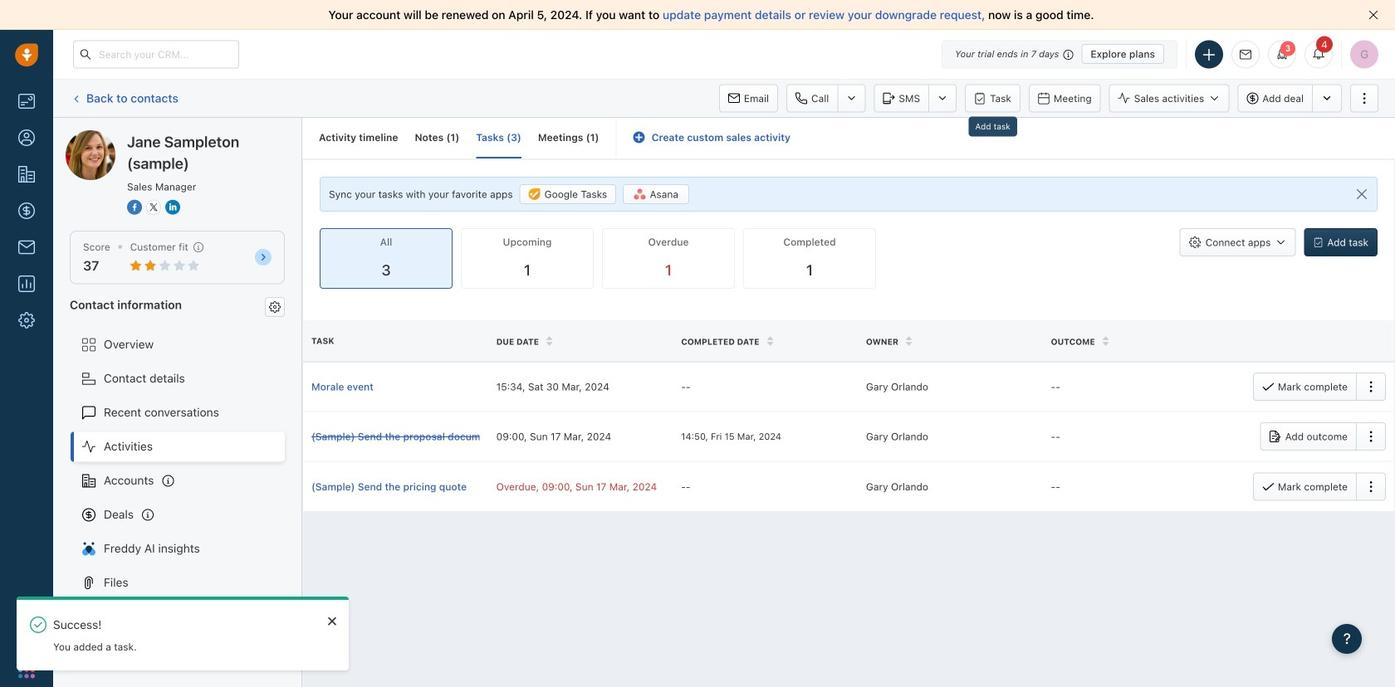 Task type: locate. For each thing, give the bounding box(es) containing it.
send email image
[[1240, 49, 1251, 60]]

Search your CRM... text field
[[73, 40, 239, 69]]

freshworks switcher image
[[18, 662, 35, 679]]

tooltip
[[969, 117, 1017, 141]]

close image
[[328, 617, 336, 626]]

mng settings image
[[269, 301, 281, 313]]



Task type: vqa. For each thing, say whether or not it's contained in the screenshot.
Tooltip
yes



Task type: describe. For each thing, give the bounding box(es) containing it.
phone element
[[10, 616, 43, 649]]

phone image
[[18, 624, 35, 641]]

close image
[[1369, 10, 1378, 20]]



